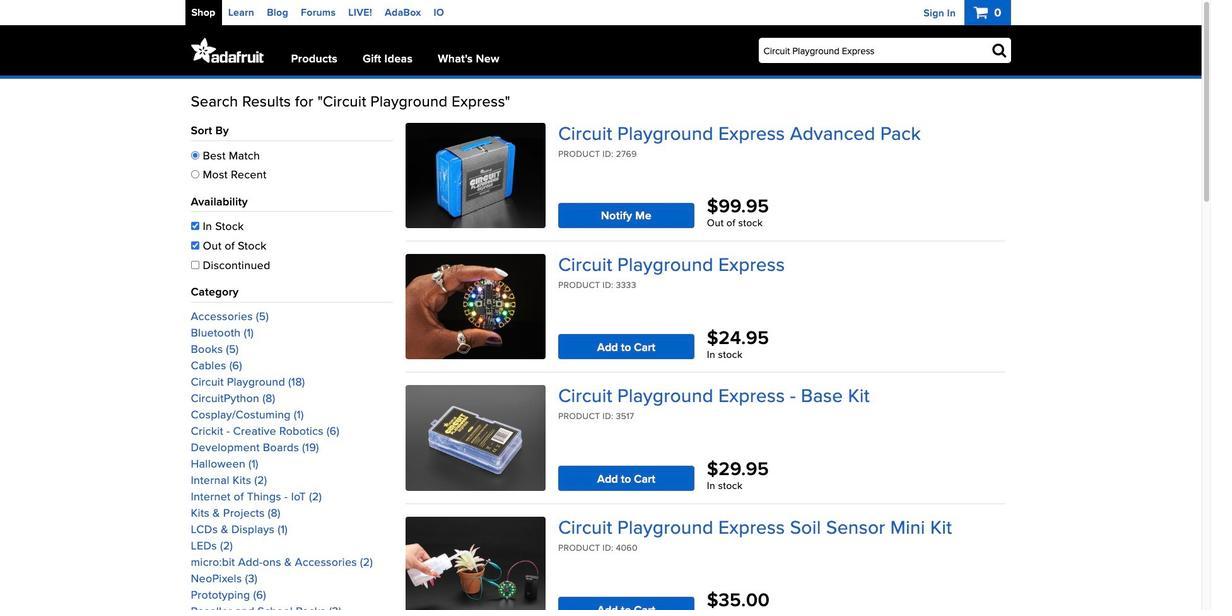 Task type: locate. For each thing, give the bounding box(es) containing it.
rectangular case for circuit playground express - base kit. image
[[405, 386, 546, 491]]

None radio
[[191, 151, 199, 159]]

search image
[[993, 42, 1007, 57]]

hand squeezing a water bottle into a potted plant with metal nail stuck into soil. nail connects to circuit playground lit up green. image
[[405, 517, 546, 611]]

angled shot of a blue lunchbox with black-and-white circuit board-style packaging. adafruit circuit playground express advanced pack. image
[[405, 123, 546, 229]]

None checkbox
[[191, 242, 199, 250]]

None radio
[[191, 171, 199, 179]]

None checkbox
[[191, 222, 199, 230], [191, 261, 199, 269], [191, 222, 199, 230], [191, 261, 199, 269]]

None text field
[[759, 38, 1011, 63]]

None search field
[[738, 38, 1011, 63]]

main content
[[191, 79, 1011, 611]]

group
[[191, 123, 393, 611]]



Task type: describe. For each thing, give the bounding box(es) containing it.
a black woman's manicured hand holds a round microcontroller with lit up leds. image
[[405, 254, 546, 360]]

adafruit logo image
[[191, 38, 263, 63]]

shopping cart image
[[974, 5, 991, 20]]



Task type: vqa. For each thing, say whether or not it's contained in the screenshot.
Quantity Text Field
no



